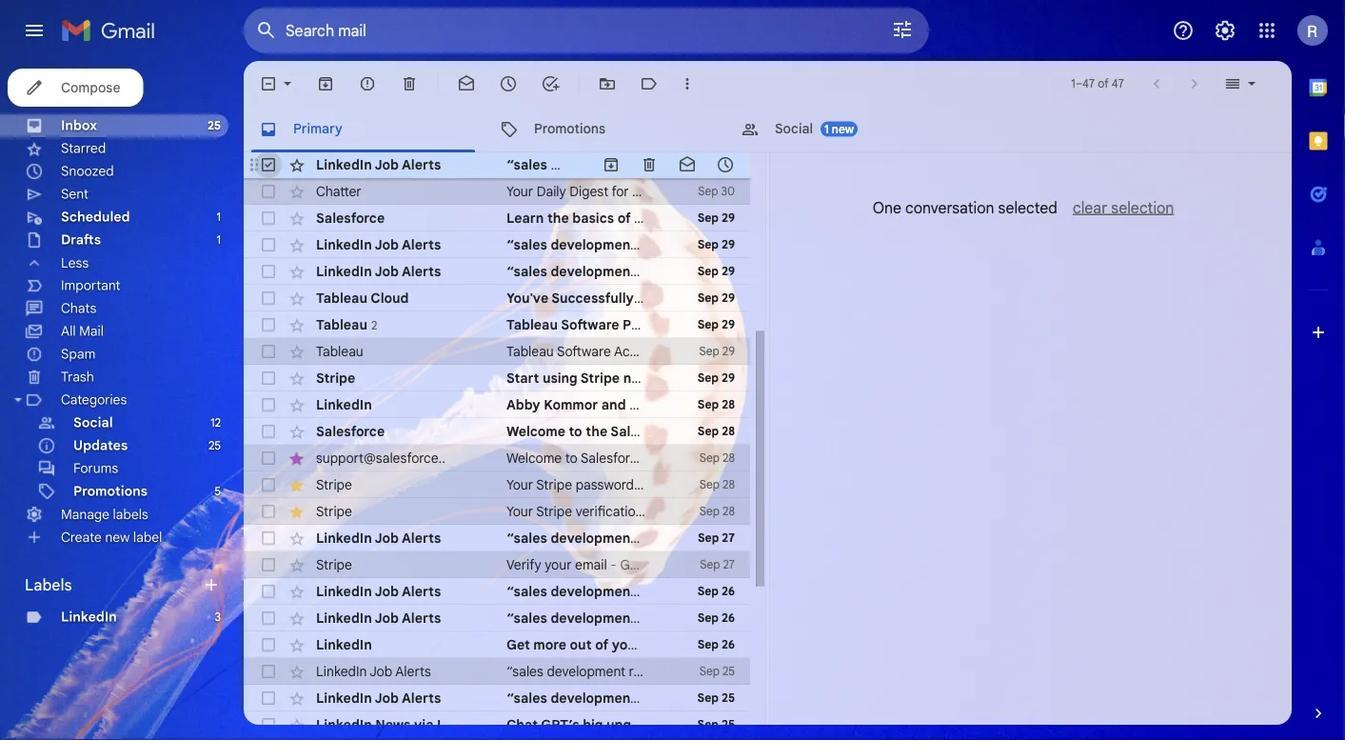 Task type: describe. For each thing, give the bounding box(es) containing it.
row containing support@salesforce..
[[244, 445, 769, 471]]

2
[[371, 318, 378, 332]]

5
[[215, 484, 221, 499]]

linkedin job alerts for '"sales development representative": 22 opportunities' link
[[316, 610, 441, 626]]

delete image
[[400, 74, 419, 93]]

activation
[[668, 343, 728, 360]]

to for the
[[569, 423, 583, 440]]

representative": up "sales development representative": 22 opportunities
[[639, 583, 747, 600]]

"sales for "sales development representative": 20 opportunities link
[[507, 530, 548, 546]]

21 row from the top
[[244, 685, 857, 711]]

row containing chatter
[[244, 178, 751, 205]]

social link
[[73, 414, 113, 431]]

"sales development representative": 30+ opportunities for sep 26
[[507, 583, 866, 600]]

job for "sales development representative": 11 opportunities link
[[370, 663, 392, 680]]

trash
[[61, 369, 94, 385]]

0 horizontal spatial your
[[545, 556, 572, 573]]

of for cloud
[[618, 210, 631, 226]]

snoozed
[[61, 163, 114, 180]]

social inside labels navigation
[[73, 414, 113, 431]]

"sales development representative": 22 opportunities link
[[507, 609, 857, 628]]

your for of
[[612, 636, 642, 653]]

2 chatter from the left
[[632, 183, 678, 200]]

"sales development representative": 24 opportunities
[[507, 236, 858, 253]]

their
[[715, 396, 746, 413]]

representative": for "sales development representative": 13 opportunities link
[[639, 156, 747, 173]]

2 horizontal spatial of
[[1098, 77, 1109, 91]]

promotions inside labels navigation
[[73, 483, 148, 500]]

sep 25 for upgrade,
[[698, 718, 735, 732]]

new inside "social, one new message," tab
[[832, 122, 854, 136]]

learn the basics of sales cloud
[[507, 210, 711, 226]]

now
[[624, 370, 651, 386]]

row containing linkedin news via l.
[[244, 711, 1125, 738]]

and inside abby kommor and others share their thoughts on linkedin link
[[602, 396, 626, 413]]

20 row from the top
[[244, 658, 825, 685]]

your stripe verification code
[[507, 503, 677, 520]]

26 up "sales development representative": 22 opportunities
[[722, 584, 735, 599]]

on
[[812, 396, 828, 413]]

"sales development representative": 13 opportunities
[[507, 156, 855, 173]]

compose
[[61, 79, 120, 96]]

selection
[[1112, 198, 1175, 217]]

l.
[[437, 716, 449, 733]]

1 inside "social, one new message," tab
[[825, 122, 829, 136]]

out
[[570, 636, 592, 653]]

14 row from the top
[[244, 498, 751, 525]]

gpt's
[[541, 716, 580, 733]]

"sales for "sales development representative": 11 opportunities link
[[507, 663, 544, 680]]

linkedin for row containing linkedin news via l.
[[316, 716, 372, 733]]

updates link
[[73, 437, 128, 454]]

"sales development representative": 24 opportunities link
[[507, 235, 858, 254]]

tableau software password reset
[[507, 316, 726, 333]]

compose button
[[8, 69, 143, 107]]

label
[[133, 529, 162, 546]]

opportunities for "sales development representative": 11 opportunities link
[[743, 663, 825, 680]]

more image
[[678, 74, 697, 93]]

development down email
[[551, 583, 636, 600]]

a
[[911, 716, 919, 733]]

big
[[583, 716, 603, 733]]

sep for "sales development representative": 20 opportunities link
[[698, 531, 719, 545]]

labels
[[25, 575, 72, 594]]

get more out of your job alerts
[[507, 636, 707, 653]]

less button
[[0, 251, 229, 274]]

settings image
[[1214, 19, 1237, 42]]

sep for tableau software password reset link
[[698, 318, 719, 332]]

sep 29 for your
[[698, 291, 735, 305]]

your for your stripe password has been updated
[[507, 476, 533, 493]]

mail
[[79, 323, 104, 340]]

0 horizontal spatial the
[[548, 210, 569, 226]]

linkedin inside labels navigation
[[61, 609, 117, 625]]

spam link
[[61, 346, 96, 362]]

17 row from the top
[[244, 578, 866, 605]]

manage labels link
[[61, 506, 148, 523]]

tab list containing primary
[[244, 107, 1292, 152]]

to for salesforce:
[[566, 450, 578, 466]]

linkedin job alerts for "sales development representative": 13 opportunities link
[[316, 156, 441, 173]]

0 horizontal spatial for
[[612, 183, 629, 200]]

your daily digest for chatter
[[507, 183, 678, 200]]

your stripe verification code link
[[507, 502, 677, 521]]

sep 30
[[698, 184, 735, 199]]

create
[[61, 529, 102, 546]]

11
[[730, 663, 740, 680]]

24
[[750, 236, 766, 253]]

representative": for "sales development representative": 26 opportunities link
[[639, 690, 747, 706]]

2 sep 26 from the top
[[698, 611, 735, 625]]

-
[[611, 556, 617, 573]]

development for "sales development representative": 26 opportunities link
[[551, 690, 636, 706]]

model
[[922, 716, 962, 733]]

development for "sales development representative": 11 opportunities link
[[547, 663, 626, 680]]

abby
[[507, 396, 541, 413]]

successfully
[[552, 290, 634, 306]]

chat
[[507, 716, 538, 733]]

sep 28 for their
[[698, 398, 735, 412]]

1 47 from the left
[[1083, 77, 1096, 91]]

tableau cloud
[[316, 290, 409, 306]]

labels heading
[[25, 575, 202, 594]]

linkedin link
[[61, 609, 117, 625]]

28 for updated
[[723, 478, 735, 492]]

your for your daily digest for chatter
[[507, 183, 533, 200]]

28 for their
[[722, 398, 735, 412]]

alerts for "sales development representative": 20 opportunities link
[[402, 530, 441, 546]]

"sales for "sales development representative": 13 opportunities link
[[507, 156, 548, 173]]

linkedin job alerts for "sales development representative": 11 opportunities link
[[316, 663, 431, 680]]

sep for start using stripe now link
[[698, 371, 719, 385]]

"sales development representative": 26 opportunities link
[[507, 689, 857, 708]]

5 row from the top
[[244, 258, 866, 285]]

share
[[675, 396, 712, 413]]

archive image
[[316, 74, 335, 93]]

linkedin job alerts for '"sales development representative": 24 opportunities' "link"
[[316, 236, 441, 253]]

opportunities for "sales development representative": 20 opportunities link
[[770, 530, 859, 546]]

representative": for "sales development representative": 20 opportunities link
[[639, 530, 747, 546]]

sep up "sales development representative": 22 opportunities
[[698, 584, 719, 599]]

sep for learn the basics of sales cloud link
[[698, 211, 719, 225]]

tableau software account activation
[[507, 343, 728, 360]]

job for "sales development representative": 20 opportunities link
[[375, 530, 399, 546]]

add to tasks image
[[541, 74, 560, 93]]

opportunities for "sales development representative": 26 opportunities link
[[769, 690, 857, 706]]

sep 29 for reset
[[698, 318, 735, 332]]

20
[[750, 530, 767, 546]]

alerts for "sales development representative": 26 opportunities link
[[402, 690, 441, 706]]

social, one new message, tab
[[726, 107, 966, 152]]

clear selection
[[1073, 198, 1175, 217]]

29 for 24
[[722, 238, 735, 252]]

salesforce for welcome to the salesforce sales cloud trial
[[316, 423, 385, 440]]

chats link
[[61, 300, 97, 317]]

welcome for welcome to salesforce: verify your account
[[507, 450, 562, 466]]

mark as read image
[[457, 74, 476, 93]]

has
[[638, 476, 659, 493]]

welcome to the salesforce sales cloud trial link
[[507, 422, 790, 441]]

30+ for sep 26
[[750, 583, 774, 600]]

sent
[[61, 186, 88, 202]]

1 vertical spatial the
[[586, 423, 608, 440]]

job for '"sales development representative": 24 opportunities' "link"
[[375, 236, 399, 253]]

manage
[[61, 506, 109, 523]]

starred link
[[61, 140, 106, 157]]

25 for chat gpt's big upgrade, linkedin's 2023 top startups list and a model for creating cooler cities
[[722, 718, 735, 732]]

26 up 11 in the right of the page
[[722, 638, 735, 652]]

1 47 of 47
[[1072, 77, 1125, 91]]

opportunities for "sales development representative": 13 opportunities link
[[767, 156, 855, 173]]

19 row from the top
[[244, 631, 751, 658]]

all mail link
[[61, 323, 104, 340]]

site
[[725, 290, 750, 306]]

new inside manage labels create new label
[[105, 529, 130, 546]]

linkedin job alerts for "sales development representative": 20 opportunities link
[[316, 530, 441, 546]]

updates
[[73, 437, 128, 454]]

linkedin for eighth row from the bottom
[[316, 530, 372, 546]]

account
[[720, 450, 769, 466]]

representative": for "sales development representative": 11 opportunities link
[[629, 663, 727, 680]]

via
[[414, 716, 434, 733]]

conversation
[[906, 198, 995, 217]]

move to image
[[598, 74, 617, 93]]

linkedin job alerts for "sales development representative": 26 opportunities link
[[316, 690, 441, 706]]

linkedin for third row from the bottom
[[316, 663, 367, 680]]

sep down '"sales development representative": 24 opportunities' "link"
[[698, 264, 719, 279]]

30
[[721, 184, 735, 199]]

advanced search options image
[[884, 10, 922, 49]]

3 "sales from the top
[[507, 263, 548, 280]]

29 for now
[[722, 371, 735, 385]]

news
[[376, 716, 411, 733]]

1 vertical spatial verify
[[507, 556, 542, 573]]

15 row from the top
[[244, 525, 859, 551]]

development up successfully
[[551, 263, 636, 280]]

tableau software password reset link
[[507, 315, 726, 334]]

1 row from the top
[[244, 151, 855, 178]]

categories
[[61, 391, 127, 408]]

gmail image
[[61, 11, 165, 50]]

sep 27 for stripe
[[700, 558, 735, 572]]

your daily digest for chatter link
[[507, 182, 678, 201]]

2 47 from the left
[[1112, 77, 1125, 91]]

linkedin for 21th row from the top
[[316, 690, 372, 706]]

trial
[[762, 423, 790, 440]]

26 up the 2023
[[750, 690, 766, 706]]

labels image
[[640, 74, 659, 93]]

top
[[773, 716, 797, 733]]

26 left 22
[[722, 611, 735, 625]]

tableau for tableau
[[316, 343, 364, 360]]

30+ for sep 29
[[750, 263, 774, 280]]

drafts link
[[61, 231, 101, 248]]

salesforce inside welcome to the salesforce sales cloud trial link
[[611, 423, 680, 440]]

22
[[750, 610, 765, 626]]

toggle split pane mode image
[[1224, 74, 1243, 93]]

sep up alerts
[[698, 611, 719, 625]]

reset
[[689, 316, 726, 333]]

25 for "sales development representative": 11 opportunities
[[723, 664, 735, 679]]

sep for you've successfully created your site link
[[698, 291, 719, 305]]

salesforce for learn the basics of sales cloud
[[316, 210, 385, 226]]

16 row from the top
[[244, 551, 751, 578]]

29 for activation
[[723, 344, 735, 359]]

sep 28 down the updated
[[700, 504, 735, 519]]

create new label link
[[61, 529, 162, 546]]

main menu image
[[23, 19, 46, 42]]

chat gpt's big upgrade, linkedin's 2023 top startups list and a model for creating cooler cities
[[507, 716, 1125, 733]]

sep 27 for linkedin job alerts
[[698, 531, 735, 545]]

linkedin job alerts for '"sales development representative": 30+ opportunities' link associated with sep 29
[[316, 263, 441, 280]]

7 row from the top
[[244, 311, 751, 338]]

28 down the updated
[[723, 504, 735, 519]]

sep 25 for 26
[[698, 691, 735, 705]]

and inside chat gpt's big upgrade, linkedin's 2023 top startups list and a model for creating cooler cities link
[[883, 716, 908, 733]]

cooler
[[1045, 716, 1086, 733]]

sep 26 for opportunities
[[698, 584, 735, 599]]

2023
[[738, 716, 770, 733]]

get more out of your job alerts link
[[507, 635, 707, 654]]

sep 28 for updated
[[700, 478, 735, 492]]

linkedin for 5th row from the bottom of the main content containing one conversation selected
[[316, 610, 372, 626]]



Task type: locate. For each thing, give the bounding box(es) containing it.
1 horizontal spatial cloud
[[672, 210, 711, 226]]

1 vertical spatial "sales development representative": 30+ opportunities link
[[507, 582, 866, 601]]

sep 25 left the 2023
[[698, 718, 735, 732]]

the up salesforce:
[[586, 423, 608, 440]]

tableau for tableau 2
[[316, 316, 368, 333]]

sales up "sales development representative": 24 opportunities
[[634, 210, 669, 226]]

1 30+ from the top
[[750, 263, 774, 280]]

0 vertical spatial sep 27
[[698, 531, 735, 545]]

sep 28 down their
[[698, 424, 735, 439]]

2 vertical spatial sep 25
[[698, 718, 735, 732]]

"sales for '"sales development representative": 22 opportunities' link
[[507, 610, 548, 626]]

"sales development representative": 30+ opportunities down '"sales development representative": 24 opportunities' "link"
[[507, 263, 866, 280]]

0 vertical spatial to
[[569, 423, 583, 440]]

for right 'model'
[[966, 716, 984, 733]]

1 vertical spatial 27
[[723, 558, 735, 572]]

sales for of
[[634, 210, 669, 226]]

7 "sales from the top
[[507, 663, 544, 680]]

social
[[775, 120, 813, 137], [73, 414, 113, 431]]

toolbar
[[592, 155, 745, 174]]

your left email
[[545, 556, 572, 573]]

your for your stripe verification code
[[507, 503, 533, 520]]

8 linkedin job alerts from the top
[[316, 690, 441, 706]]

forums link
[[73, 460, 118, 477]]

0 vertical spatial of
[[1098, 77, 1109, 91]]

cloud for welcome to the salesforce sales cloud trial
[[721, 423, 759, 440]]

8 row from the top
[[244, 338, 751, 365]]

start
[[507, 370, 539, 386]]

sep right been
[[700, 478, 720, 492]]

1 vertical spatial and
[[883, 716, 908, 733]]

verification
[[576, 503, 643, 520]]

"sales up verify your email -
[[507, 530, 548, 546]]

28 for account
[[723, 451, 735, 465]]

1
[[1072, 77, 1076, 91], [825, 122, 829, 136], [217, 210, 221, 224], [217, 233, 221, 247]]

promotions
[[534, 120, 606, 137], [73, 483, 148, 500]]

6 linkedin job alerts from the top
[[316, 610, 441, 626]]

0 vertical spatial 30+
[[750, 263, 774, 280]]

linkedin news via l.
[[316, 716, 449, 733]]

the down daily
[[548, 210, 569, 226]]

1 horizontal spatial new
[[832, 122, 854, 136]]

opportunities for '"sales development representative": 24 opportunities' "link"
[[770, 236, 858, 253]]

linkedin job alerts for '"sales development representative": 30+ opportunities' link associated with sep 26
[[316, 583, 441, 600]]

software for password
[[561, 316, 620, 333]]

sep for 'welcome to salesforce: verify your account' link
[[700, 451, 720, 465]]

2 "sales from the top
[[507, 236, 548, 253]]

alerts for '"sales development representative": 22 opportunities' link
[[402, 610, 441, 626]]

29 up site
[[722, 264, 735, 279]]

to up password
[[566, 450, 578, 466]]

sep for "sales development representative": 11 opportunities link
[[700, 664, 720, 679]]

development up out at the bottom left of the page
[[551, 610, 636, 626]]

29 up reset at the top right
[[722, 291, 735, 305]]

0 horizontal spatial sales
[[634, 210, 669, 226]]

1 horizontal spatial sales
[[683, 423, 717, 440]]

"sales development representative": 30+ opportunities link for sep 26
[[507, 582, 866, 601]]

scheduled link
[[61, 209, 130, 225]]

"sales for '"sales development representative": 24 opportunities' "link"
[[507, 236, 548, 253]]

your up verify your email -
[[507, 503, 533, 520]]

primary tab
[[244, 107, 483, 152]]

28 for cloud
[[722, 424, 735, 439]]

sep 29 up reset at the top right
[[698, 291, 735, 305]]

30+ up 22
[[750, 583, 774, 600]]

2 vertical spatial cloud
[[721, 423, 759, 440]]

1 vertical spatial your
[[545, 556, 572, 573]]

0 vertical spatial "sales development representative": 30+ opportunities link
[[507, 262, 866, 281]]

sep 29 for activation
[[700, 344, 735, 359]]

sep 28 for account
[[700, 451, 735, 465]]

the
[[548, 210, 569, 226], [586, 423, 608, 440]]

1 vertical spatial sep 25
[[698, 691, 735, 705]]

tableau for tableau cloud
[[316, 290, 368, 306]]

1 sep 26 from the top
[[698, 584, 735, 599]]

start using stripe now
[[507, 370, 651, 386]]

0 vertical spatial promotions
[[534, 120, 606, 137]]

of for job
[[595, 636, 609, 653]]

sep down the updated
[[700, 504, 720, 519]]

0 horizontal spatial and
[[602, 396, 626, 413]]

0 vertical spatial new
[[832, 122, 854, 136]]

inbox
[[61, 117, 97, 134]]

0 vertical spatial the
[[548, 210, 569, 226]]

thoughts
[[749, 396, 808, 413]]

"sales development representative": 26 opportunities
[[507, 690, 857, 706]]

sep 27 down "sales development representative": 20 opportunities link
[[700, 558, 735, 572]]

6 "sales from the top
[[507, 610, 548, 626]]

software up start using stripe now
[[557, 343, 611, 360]]

0 vertical spatial sep 25
[[700, 664, 735, 679]]

2 welcome from the top
[[507, 450, 562, 466]]

startups
[[800, 716, 856, 733]]

12
[[211, 416, 221, 430]]

stripe
[[316, 370, 356, 386], [581, 370, 620, 386], [316, 476, 352, 493], [536, 476, 573, 493], [316, 503, 352, 520], [536, 503, 573, 520], [316, 556, 352, 573]]

22 row from the top
[[244, 711, 1125, 738]]

3 29 from the top
[[722, 264, 735, 279]]

sep down "sales development representative": 20 opportunities link
[[700, 558, 720, 572]]

29
[[722, 211, 735, 225], [722, 238, 735, 252], [722, 264, 735, 279], [722, 291, 735, 305], [722, 318, 735, 332], [723, 344, 735, 359], [722, 371, 735, 385]]

"sales for "sales development representative": 26 opportunities link
[[507, 690, 548, 706]]

search mail image
[[250, 13, 284, 48]]

sep for your daily digest for chatter link
[[698, 184, 719, 199]]

1 "sales development representative": 30+ opportunities link from the top
[[507, 262, 866, 281]]

1 chatter from the left
[[316, 183, 362, 200]]

development for "sales development representative": 13 opportunities link
[[551, 156, 636, 173]]

job for "sales development representative": 13 opportunities link
[[375, 156, 399, 173]]

3
[[215, 610, 221, 624]]

main content
[[244, 61, 1292, 738]]

sep left 30
[[698, 184, 719, 199]]

28 down account
[[723, 478, 735, 492]]

your stripe password has been updated
[[507, 476, 747, 493]]

sep
[[698, 184, 719, 199], [698, 211, 719, 225], [698, 238, 719, 252], [698, 264, 719, 279], [698, 291, 719, 305], [698, 318, 719, 332], [700, 344, 720, 359], [698, 371, 719, 385], [698, 398, 719, 412], [698, 424, 719, 439], [700, 451, 720, 465], [700, 478, 720, 492], [700, 504, 720, 519], [698, 531, 719, 545], [700, 558, 720, 572], [698, 584, 719, 599], [698, 611, 719, 625], [698, 638, 719, 652], [700, 664, 720, 679], [698, 691, 719, 705], [698, 718, 719, 732]]

starred
[[61, 140, 106, 157]]

1 vertical spatial to
[[566, 450, 578, 466]]

None search field
[[244, 8, 930, 53]]

learn the basics of sales cloud link
[[507, 209, 711, 228]]

sales
[[634, 210, 669, 226], [683, 423, 717, 440]]

your for verify
[[690, 450, 717, 466]]

opportunities
[[767, 156, 855, 173], [770, 236, 858, 253], [778, 263, 866, 280], [770, 530, 859, 546], [778, 583, 866, 600], [769, 610, 857, 626], [743, 663, 825, 680], [769, 690, 857, 706]]

salesforce
[[316, 210, 385, 226], [316, 423, 385, 440], [611, 423, 680, 440]]

0 vertical spatial your
[[690, 450, 717, 466]]

important link
[[61, 277, 120, 294]]

1 vertical spatial cloud
[[371, 290, 409, 306]]

1 horizontal spatial 47
[[1112, 77, 1125, 91]]

your up your stripe verification code
[[507, 476, 533, 493]]

representative": for '"sales development representative": 24 opportunities' "link"
[[639, 236, 747, 253]]

"sales development representative": 11 opportunities
[[507, 663, 825, 680]]

representative": down sep 30 at the right of page
[[639, 236, 747, 253]]

email
[[575, 556, 607, 573]]

29 for 30+
[[722, 264, 735, 279]]

1 vertical spatial of
[[618, 210, 631, 226]]

1 vertical spatial sep 26
[[698, 611, 735, 625]]

trash link
[[61, 369, 94, 385]]

3 sep 26 from the top
[[698, 638, 735, 652]]

sep for abby kommor and others share their thoughts on linkedin link
[[698, 398, 719, 412]]

sep up the abby kommor and others share their thoughts on linkedin
[[698, 371, 719, 385]]

None checkbox
[[259, 74, 278, 93], [259, 155, 278, 174], [259, 182, 278, 201], [259, 262, 278, 281], [259, 289, 278, 308], [259, 315, 278, 334], [259, 369, 278, 388], [259, 422, 278, 441], [259, 475, 278, 494], [259, 529, 278, 548], [259, 555, 278, 574], [259, 582, 278, 601], [259, 609, 278, 628], [259, 662, 278, 681], [259, 689, 278, 708], [259, 74, 278, 93], [259, 155, 278, 174], [259, 182, 278, 201], [259, 262, 278, 281], [259, 289, 278, 308], [259, 315, 278, 334], [259, 369, 278, 388], [259, 422, 278, 441], [259, 475, 278, 494], [259, 529, 278, 548], [259, 555, 278, 574], [259, 582, 278, 601], [259, 609, 278, 628], [259, 662, 278, 681], [259, 689, 278, 708]]

one
[[873, 198, 902, 217]]

representative": for '"sales development representative": 22 opportunities' link
[[639, 610, 747, 626]]

8 "sales from the top
[[507, 690, 548, 706]]

"sales up chat
[[507, 690, 548, 706]]

sep 25
[[700, 664, 735, 679], [698, 691, 735, 705], [698, 718, 735, 732]]

29 left 24
[[722, 238, 735, 252]]

sep 29 left 24
[[698, 238, 735, 252]]

chat gpt's big upgrade, linkedin's 2023 top startups list and a model for creating cooler cities link
[[507, 715, 1125, 734]]

promotions tab
[[485, 107, 725, 152]]

all
[[61, 323, 76, 340]]

29 for your
[[722, 291, 735, 305]]

cloud for learn the basics of sales cloud
[[672, 210, 711, 226]]

1 horizontal spatial social
[[775, 120, 813, 137]]

development inside "link"
[[551, 236, 636, 253]]

representative": up alerts
[[639, 610, 747, 626]]

row
[[244, 151, 855, 178], [244, 178, 751, 205], [244, 205, 751, 231], [244, 231, 858, 258], [244, 258, 866, 285], [244, 285, 751, 311], [244, 311, 751, 338], [244, 338, 751, 365], [244, 365, 751, 391], [244, 391, 887, 418], [244, 418, 790, 445], [244, 445, 769, 471], [244, 471, 751, 498], [244, 498, 751, 525], [244, 525, 859, 551], [244, 551, 751, 578], [244, 578, 866, 605], [244, 605, 857, 631], [244, 631, 751, 658], [244, 658, 825, 685], [244, 685, 857, 711], [244, 711, 1125, 738]]

sep for welcome to the salesforce sales cloud trial link
[[698, 424, 719, 439]]

less
[[61, 255, 89, 271]]

9 row from the top
[[244, 365, 751, 391]]

"sales development representative": 20 opportunities link
[[507, 529, 859, 548]]

cloud up 2
[[371, 290, 409, 306]]

0 horizontal spatial new
[[105, 529, 130, 546]]

you've successfully created your site
[[507, 290, 750, 306]]

sep left 11 in the right of the page
[[700, 664, 720, 679]]

4 "sales from the top
[[507, 530, 548, 546]]

support image
[[1172, 19, 1195, 42]]

29 up their
[[722, 371, 735, 385]]

sep up reset at the top right
[[698, 291, 719, 305]]

alerts for "sales development representative": 13 opportunities link
[[402, 156, 441, 173]]

your left job
[[612, 636, 642, 653]]

4 row from the top
[[244, 231, 858, 258]]

sep for get more out of your job alerts link
[[698, 638, 719, 652]]

your stripe password has been updated link
[[507, 475, 747, 494]]

sep down sep 30 at the right of page
[[698, 211, 719, 225]]

1 vertical spatial 30+
[[750, 583, 774, 600]]

1 horizontal spatial your
[[612, 636, 642, 653]]

your up learn
[[507, 183, 533, 200]]

forums
[[73, 460, 118, 477]]

0 horizontal spatial promotions
[[73, 483, 148, 500]]

representative": down code
[[639, 530, 747, 546]]

new
[[832, 122, 854, 136], [105, 529, 130, 546]]

"sales development representative": 20 opportunities
[[507, 530, 859, 546]]

sep 29 up their
[[698, 371, 735, 385]]

1 vertical spatial "sales development representative": 30+ opportunities
[[507, 583, 866, 600]]

"sales development representative": 30+ opportunities
[[507, 263, 866, 280], [507, 583, 866, 600]]

learn
[[507, 210, 544, 226]]

1 new
[[825, 122, 854, 136]]

sep 28 up the updated
[[700, 451, 735, 465]]

1 "sales from the top
[[507, 156, 548, 173]]

sales down abby kommor and others share their thoughts on linkedin link
[[683, 423, 717, 440]]

0 horizontal spatial chatter
[[316, 183, 362, 200]]

you've
[[507, 290, 549, 306]]

get
[[507, 636, 530, 653]]

tableau up start
[[507, 343, 554, 360]]

development down your stripe verification code link at the bottom of page
[[551, 530, 636, 546]]

development up big
[[551, 690, 636, 706]]

"sales development representative": 13 opportunities link
[[507, 155, 855, 174]]

1 vertical spatial for
[[966, 716, 984, 733]]

more
[[534, 636, 567, 653]]

2 "sales development representative": 30+ opportunities link from the top
[[507, 582, 866, 601]]

sep 28 for cloud
[[698, 424, 735, 439]]

labels navigation
[[0, 61, 244, 740]]

job
[[375, 156, 399, 173], [375, 236, 399, 253], [375, 263, 399, 280], [375, 530, 399, 546], [375, 583, 399, 600], [375, 610, 399, 626], [370, 663, 392, 680], [375, 690, 399, 706]]

1 vertical spatial promotions
[[73, 483, 148, 500]]

sep 26 for your
[[698, 638, 735, 652]]

sep down reset at the top right
[[700, 344, 720, 359]]

sep for your stripe verification code link at the bottom of page
[[700, 504, 720, 519]]

18 row from the top
[[244, 605, 857, 631]]

29 for reset
[[722, 318, 735, 332]]

software down successfully
[[561, 316, 620, 333]]

29 for of
[[722, 211, 735, 225]]

verify up been
[[651, 450, 686, 466]]

sep left 20
[[698, 531, 719, 545]]

4 linkedin job alerts from the top
[[316, 530, 441, 546]]

0 horizontal spatial cloud
[[371, 290, 409, 306]]

using
[[543, 370, 578, 386]]

opportunities for '"sales development representative": 22 opportunities' link
[[769, 610, 857, 626]]

development for '"sales development representative": 24 opportunities' "link"
[[551, 236, 636, 253]]

sep 29 up activation
[[698, 318, 735, 332]]

report spam image
[[358, 74, 377, 93]]

1 horizontal spatial promotions
[[534, 120, 606, 137]]

opportunities inside "link"
[[770, 236, 858, 253]]

12 row from the top
[[244, 445, 769, 471]]

salesforce up support@salesforce..
[[316, 423, 385, 440]]

representative": up sep 30 at the right of page
[[639, 156, 747, 173]]

1 vertical spatial social
[[73, 414, 113, 431]]

development for '"sales development representative": 22 opportunities' link
[[551, 610, 636, 626]]

for up learn the basics of sales cloud on the top
[[612, 183, 629, 200]]

2 row from the top
[[244, 178, 751, 205]]

development down out at the bottom left of the page
[[547, 663, 626, 680]]

"sales development representative": 30+ opportunities link for sep 29
[[507, 262, 866, 281]]

27 left 20
[[722, 531, 735, 545]]

1 horizontal spatial the
[[586, 423, 608, 440]]

you've successfully created your site link
[[507, 289, 750, 308]]

your
[[690, 450, 717, 466], [545, 556, 572, 573], [612, 636, 642, 653]]

list
[[860, 716, 880, 733]]

kommor
[[544, 396, 598, 413]]

2 "sales development representative": 30+ opportunities from the top
[[507, 583, 866, 600]]

6 29 from the top
[[723, 344, 735, 359]]

sep for "sales development representative": 26 opportunities link
[[698, 691, 719, 705]]

verify left email
[[507, 556, 542, 573]]

0 vertical spatial 27
[[722, 531, 735, 545]]

0 vertical spatial "sales development representative": 30+ opportunities
[[507, 263, 866, 280]]

1 vertical spatial software
[[557, 343, 611, 360]]

7 29 from the top
[[722, 371, 735, 385]]

sep 26 up "sales development representative": 22 opportunities
[[698, 584, 735, 599]]

0 vertical spatial social
[[775, 120, 813, 137]]

29 down reset at the top right
[[723, 344, 735, 359]]

2 horizontal spatial your
[[690, 450, 717, 466]]

0 horizontal spatial social
[[73, 414, 113, 431]]

0 horizontal spatial of
[[595, 636, 609, 653]]

2 vertical spatial sep 26
[[698, 638, 735, 652]]

sep 29 for of
[[698, 211, 735, 225]]

linkedin
[[316, 156, 372, 173], [316, 236, 372, 253], [316, 263, 372, 280], [316, 396, 372, 413], [831, 396, 887, 413], [316, 530, 372, 546], [316, 583, 372, 600], [61, 609, 117, 625], [316, 610, 372, 626], [316, 636, 372, 653], [316, 663, 367, 680], [316, 690, 372, 706], [316, 716, 372, 733]]

cell
[[577, 155, 592, 174]]

tableau left 2
[[316, 316, 368, 333]]

to inside welcome to the salesforce sales cloud trial link
[[569, 423, 583, 440]]

sent link
[[61, 186, 88, 202]]

29 down site
[[722, 318, 735, 332]]

1 vertical spatial welcome
[[507, 450, 562, 466]]

tableau for tableau software password reset
[[507, 316, 558, 333]]

2 29 from the top
[[722, 238, 735, 252]]

1 linkedin job alerts from the top
[[316, 156, 441, 173]]

28 right share
[[722, 398, 735, 412]]

verify inside 'welcome to salesforce: verify your account' link
[[651, 450, 686, 466]]

1 horizontal spatial and
[[883, 716, 908, 733]]

verify your email -
[[507, 556, 620, 573]]

code
[[647, 503, 677, 520]]

"sales inside "link"
[[507, 236, 548, 253]]

spam
[[61, 346, 96, 362]]

promotions up manage labels 'link'
[[73, 483, 148, 500]]

"sales development representative": 30+ opportunities link up "sales development representative": 22 opportunities
[[507, 582, 866, 601]]

6 row from the top
[[244, 285, 751, 311]]

30+ down 24
[[750, 263, 774, 280]]

sep 25 down alerts
[[700, 664, 735, 679]]

1 horizontal spatial for
[[966, 716, 984, 733]]

0 vertical spatial sep 26
[[698, 584, 735, 599]]

25
[[208, 119, 221, 133], [209, 439, 221, 453], [723, 664, 735, 679], [722, 691, 735, 705], [722, 718, 735, 732]]

sep 26 up 11 in the right of the page
[[698, 638, 735, 652]]

"sales development representative": 30+ opportunities up "sales development representative": 22 opportunities
[[507, 583, 866, 600]]

tableau down you've
[[507, 316, 558, 333]]

alerts for "sales development representative": 11 opportunities link
[[395, 663, 431, 680]]

2 horizontal spatial cloud
[[721, 423, 759, 440]]

0 vertical spatial welcome
[[507, 423, 566, 440]]

2 vertical spatial of
[[595, 636, 609, 653]]

to inside 'welcome to salesforce: verify your account' link
[[566, 450, 578, 466]]

0 vertical spatial verify
[[651, 450, 686, 466]]

promotions inside promotions tab
[[534, 120, 606, 137]]

13
[[750, 156, 763, 173]]

to down kommor
[[569, 423, 583, 440]]

job for '"sales development representative": 22 opportunities' link
[[375, 610, 399, 626]]

sales for salesforce
[[683, 423, 717, 440]]

salesforce up tableau cloud
[[316, 210, 385, 226]]

2 vertical spatial your
[[612, 636, 642, 653]]

sep for your stripe password has been updated link
[[700, 478, 720, 492]]

0 horizontal spatial verify
[[507, 556, 542, 573]]

and down now
[[602, 396, 626, 413]]

10 row from the top
[[244, 391, 887, 418]]

sep up linkedin's
[[698, 691, 719, 705]]

labels
[[113, 506, 148, 523]]

tableau software account activation link
[[507, 342, 728, 361]]

cities
[[1090, 716, 1125, 733]]

chatter down "sales development representative": 13 opportunities link
[[632, 183, 678, 200]]

sep 25 up linkedin's
[[698, 691, 735, 705]]

5 29 from the top
[[722, 318, 735, 332]]

main content containing one conversation selected
[[244, 61, 1292, 738]]

4 29 from the top
[[722, 291, 735, 305]]

0 vertical spatial sales
[[634, 210, 669, 226]]

0 vertical spatial and
[[602, 396, 626, 413]]

1 "sales development representative": 30+ opportunities from the top
[[507, 263, 866, 280]]

upgrade,
[[607, 716, 665, 733]]

welcome
[[507, 423, 566, 440], [507, 450, 562, 466]]

your
[[507, 183, 533, 200], [693, 290, 722, 306], [507, 476, 533, 493], [507, 503, 533, 520]]

development for "sales development representative": 20 opportunities link
[[551, 530, 636, 546]]

27 for linkedin job alerts
[[722, 531, 735, 545]]

sep 29 down reset at the top right
[[700, 344, 735, 359]]

others
[[630, 396, 672, 413]]

sep 29 for now
[[698, 371, 735, 385]]

row containing tableau cloud
[[244, 285, 751, 311]]

your up reset at the top right
[[693, 290, 722, 306]]

welcome inside 'welcome to salesforce: verify your account' link
[[507, 450, 562, 466]]

2 30+ from the top
[[750, 583, 774, 600]]

support@salesforce..
[[316, 450, 446, 466]]

2 linkedin job alerts from the top
[[316, 236, 441, 253]]

1 vertical spatial new
[[105, 529, 130, 546]]

welcome inside welcome to the salesforce sales cloud trial link
[[507, 423, 566, 440]]

alerts for '"sales development representative": 24 opportunities' "link"
[[402, 236, 441, 253]]

abby kommor and others share their thoughts on linkedin link
[[507, 395, 887, 414]]

1 welcome from the top
[[507, 423, 566, 440]]

welcome to salesforce: verify your account link
[[507, 449, 769, 468]]

0 vertical spatial software
[[561, 316, 620, 333]]

snooze image
[[499, 74, 518, 93]]

tab list
[[1292, 61, 1346, 671], [244, 107, 1292, 152]]

5 linkedin job alerts from the top
[[316, 583, 441, 600]]

sep 29 up site
[[698, 264, 735, 279]]

basics
[[573, 210, 614, 226]]

7 linkedin job alerts from the top
[[316, 663, 431, 680]]

all mail
[[61, 323, 104, 340]]

"sales up you've
[[507, 263, 548, 280]]

1 horizontal spatial of
[[618, 210, 631, 226]]

"sales down get
[[507, 663, 544, 680]]

sep 29 for 24
[[698, 238, 735, 252]]

11 row from the top
[[244, 418, 790, 445]]

software for account
[[557, 343, 611, 360]]

cloud up "sales development representative": 24 opportunities
[[672, 210, 711, 226]]

manage labels create new label
[[61, 506, 162, 546]]

3 row from the top
[[244, 205, 751, 231]]

"sales development representative": 22 opportunities
[[507, 610, 857, 626]]

13 row from the top
[[244, 471, 751, 498]]

26
[[722, 584, 735, 599], [722, 611, 735, 625], [722, 638, 735, 652], [750, 690, 766, 706]]

"sales development representative": 11 opportunities link
[[507, 662, 825, 681]]

27 for stripe
[[723, 558, 735, 572]]

1 horizontal spatial chatter
[[632, 183, 678, 200]]

social left 1 new
[[775, 120, 813, 137]]

0 horizontal spatial 47
[[1083, 77, 1096, 91]]

sep 28
[[698, 398, 735, 412], [698, 424, 735, 439], [700, 451, 735, 465], [700, 478, 735, 492], [700, 504, 735, 519]]

and left a
[[883, 716, 908, 733]]

your up the updated
[[690, 450, 717, 466]]

tableau up tableau 2
[[316, 290, 368, 306]]

1 horizontal spatial verify
[[651, 450, 686, 466]]

sep 25 for 11
[[700, 664, 735, 679]]

"sales down learn
[[507, 236, 548, 253]]

0 vertical spatial for
[[612, 183, 629, 200]]

"sales down verify your email -
[[507, 583, 548, 600]]

1 vertical spatial sep 27
[[700, 558, 735, 572]]

3 linkedin job alerts from the top
[[316, 263, 441, 280]]

"sales development representative": 30+ opportunities link down '"sales development representative": 24 opportunities' "link"
[[507, 262, 866, 281]]

0 vertical spatial cloud
[[672, 210, 711, 226]]

representative": down '"sales development representative": 24 opportunities' "link"
[[639, 263, 747, 280]]

sep 28 down activation
[[698, 398, 735, 412]]

None checkbox
[[259, 209, 278, 228], [259, 235, 278, 254], [259, 342, 278, 361], [259, 395, 278, 414], [259, 449, 278, 468], [259, 502, 278, 521], [259, 635, 278, 654], [259, 715, 278, 734], [259, 209, 278, 228], [259, 235, 278, 254], [259, 342, 278, 361], [259, 395, 278, 414], [259, 449, 278, 468], [259, 502, 278, 521], [259, 635, 278, 654], [259, 715, 278, 734]]

sep left 24
[[698, 238, 719, 252]]

1 vertical spatial sales
[[683, 423, 717, 440]]

linkedin for 22th row from the bottom
[[316, 156, 372, 173]]

linkedin for sixth row from the bottom of the main content containing one conversation selected
[[316, 583, 372, 600]]

promotions down add to tasks image
[[534, 120, 606, 137]]

sep up the updated
[[700, 451, 720, 465]]

social inside tab
[[775, 120, 813, 137]]

5 "sales from the top
[[507, 583, 548, 600]]

Search mail text field
[[286, 21, 838, 40]]

representative": inside "link"
[[639, 236, 747, 253]]

development up your daily digest for chatter
[[551, 156, 636, 173]]

1 29 from the top
[[722, 211, 735, 225]]



Task type: vqa. For each thing, say whether or not it's contained in the screenshot.


